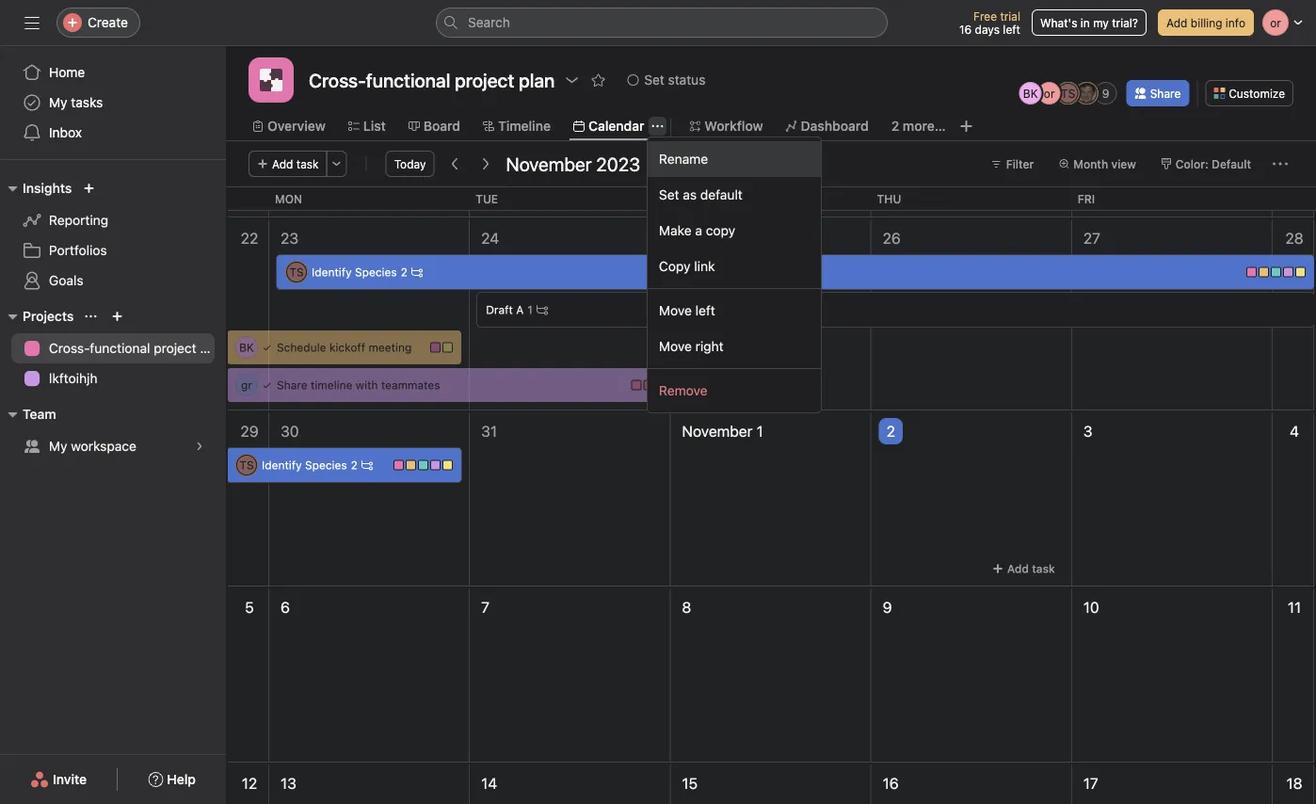 Task type: describe. For each thing, give the bounding box(es) containing it.
copy
[[706, 223, 736, 238]]

share for share timeline with teammates
[[277, 379, 308, 392]]

schedule
[[277, 341, 326, 354]]

in
[[1081, 16, 1090, 29]]

hide sidebar image
[[24, 15, 40, 30]]

board link
[[408, 116, 460, 137]]

27
[[1084, 229, 1101, 247]]

reporting
[[49, 212, 108, 228]]

workspace
[[71, 438, 136, 454]]

dashboard link
[[786, 116, 869, 137]]

13
[[281, 774, 296, 792]]

tab actions image
[[652, 121, 663, 132]]

previous month image
[[448, 156, 463, 171]]

11
[[1288, 598, 1301, 616]]

overview link
[[252, 116, 326, 137]]

move left
[[659, 303, 715, 318]]

search list box
[[436, 8, 888, 38]]

share timeline with teammates
[[277, 379, 440, 392]]

show options image
[[564, 73, 579, 88]]

global element
[[0, 46, 226, 159]]

left inside free trial 16 days left
[[1003, 23, 1021, 36]]

fri
[[1078, 192, 1095, 205]]

more…
[[903, 118, 946, 134]]

draft
[[486, 303, 513, 316]]

6
[[281, 598, 290, 616]]

new project or portfolio image
[[111, 311, 123, 322]]

november for november 2023
[[506, 153, 592, 175]]

workflow link
[[690, 116, 763, 137]]

functional for project plan
[[366, 69, 450, 91]]

color: default button
[[1152, 151, 1260, 177]]

status
[[668, 72, 706, 88]]

2 more…
[[891, 118, 946, 134]]

0 horizontal spatial ts
[[240, 459, 254, 472]]

1 vertical spatial identify
[[262, 459, 302, 472]]

tue
[[476, 192, 498, 205]]

november 1
[[682, 422, 763, 440]]

info
[[1226, 16, 1246, 29]]

a
[[695, 223, 702, 238]]

1 vertical spatial add task button
[[984, 556, 1064, 582]]

mon
[[275, 192, 302, 205]]

16 inside free trial 16 days left
[[959, 23, 972, 36]]

task for add task button to the bottom
[[1032, 562, 1055, 575]]

reporting link
[[11, 205, 215, 235]]

portfolios
[[49, 242, 107, 258]]

november for november 1
[[682, 422, 753, 440]]

17
[[1084, 774, 1099, 792]]

rename
[[659, 151, 708, 167]]

today button
[[386, 151, 434, 177]]

billing
[[1191, 16, 1223, 29]]

2023
[[596, 153, 640, 175]]

today
[[394, 157, 426, 170]]

8
[[682, 598, 691, 616]]

create button
[[56, 8, 140, 38]]

more actions image
[[1273, 156, 1288, 171]]

move for move left
[[659, 303, 692, 318]]

0 horizontal spatial bk
[[239, 341, 254, 354]]

add billing info
[[1167, 16, 1246, 29]]

leftcount image for 2
[[411, 266, 423, 278]]

default
[[1212, 157, 1251, 170]]

1 horizontal spatial species
[[355, 266, 397, 279]]

with
[[356, 379, 378, 392]]

insights element
[[0, 171, 226, 299]]

add to starred image
[[591, 73, 606, 88]]

timeline
[[498, 118, 551, 134]]

25
[[682, 229, 700, 247]]

month view
[[1074, 157, 1136, 170]]

plan
[[200, 340, 226, 356]]

calendar link
[[573, 116, 644, 137]]

cross- for cross-functional project plan
[[49, 340, 90, 356]]

2 more… button
[[891, 116, 946, 137]]

insights button
[[0, 177, 72, 200]]

cross- for cross-functional project plan
[[309, 69, 366, 91]]

list
[[363, 118, 386, 134]]

my workspace
[[49, 438, 136, 454]]

kickoff
[[329, 341, 365, 354]]

more actions image
[[331, 158, 342, 169]]

0 horizontal spatial add task
[[272, 157, 319, 170]]

next month image
[[478, 156, 493, 171]]

tasks
[[71, 95, 103, 110]]

filter button
[[983, 151, 1043, 177]]

0 vertical spatial identify
[[312, 266, 352, 279]]

1 vertical spatial 16
[[883, 774, 899, 792]]

overview
[[267, 118, 326, 134]]

1 vertical spatial 1
[[757, 422, 763, 440]]

workflow
[[705, 118, 763, 134]]

invite
[[53, 772, 87, 787]]

inbox
[[49, 125, 82, 140]]

my workspace link
[[11, 431, 215, 461]]

free trial 16 days left
[[959, 9, 1021, 36]]

days
[[975, 23, 1000, 36]]

1 vertical spatial add task
[[1007, 562, 1055, 575]]

share for share
[[1150, 87, 1181, 100]]

projects button
[[0, 305, 74, 328]]

customize
[[1229, 87, 1285, 100]]

or
[[1044, 87, 1055, 100]]

task for the left add task button
[[296, 157, 319, 170]]

identify species for leftcount icon associated with 2
[[312, 266, 397, 279]]



Task type: vqa. For each thing, say whether or not it's contained in the screenshot.
billing
yes



Task type: locate. For each thing, give the bounding box(es) containing it.
teams element
[[0, 397, 226, 465]]

leftcount image up meeting
[[411, 266, 423, 278]]

share button
[[1127, 80, 1189, 106]]

portfolios link
[[11, 235, 215, 266]]

ja
[[1081, 87, 1093, 100]]

0 horizontal spatial 16
[[883, 774, 899, 792]]

identify species up kickoff
[[312, 266, 397, 279]]

cross-
[[309, 69, 366, 91], [49, 340, 90, 356]]

leftcount image right a
[[537, 304, 548, 315]]

0 horizontal spatial species
[[305, 459, 347, 472]]

0 vertical spatial species
[[355, 266, 397, 279]]

right
[[696, 339, 724, 354]]

my down "team"
[[49, 438, 67, 454]]

add for the left add task button
[[272, 157, 293, 170]]

1 horizontal spatial task
[[1032, 562, 1055, 575]]

show options, current sort, top image
[[85, 311, 96, 322]]

team
[[23, 406, 56, 422]]

goals
[[49, 273, 83, 288]]

set status
[[644, 72, 706, 88]]

copy
[[659, 258, 691, 274]]

customize button
[[1205, 80, 1294, 106]]

1 horizontal spatial 16
[[959, 23, 972, 36]]

0 vertical spatial task
[[296, 157, 319, 170]]

view
[[1112, 157, 1136, 170]]

0 vertical spatial set
[[644, 72, 665, 88]]

leftcount image
[[361, 459, 373, 471]]

0 horizontal spatial functional
[[90, 340, 150, 356]]

home
[[49, 64, 85, 80]]

0 horizontal spatial add
[[272, 157, 293, 170]]

0 horizontal spatial share
[[277, 379, 308, 392]]

my for my tasks
[[49, 95, 67, 110]]

5
[[245, 598, 254, 616]]

ts right or
[[1061, 87, 1076, 100]]

26
[[883, 229, 901, 247]]

2 inside popup button
[[891, 118, 899, 134]]

board
[[424, 118, 460, 134]]

set status button
[[619, 67, 714, 93]]

cross-functional project plan
[[49, 340, 226, 356]]

move for move right
[[659, 339, 692, 354]]

functional inside projects element
[[90, 340, 150, 356]]

1 horizontal spatial functional
[[366, 69, 450, 91]]

ts down the 23
[[289, 266, 304, 279]]

goals link
[[11, 266, 215, 296]]

trial
[[1000, 9, 1021, 23]]

1 vertical spatial identify species
[[262, 459, 347, 472]]

leftcount image for 1
[[537, 304, 548, 315]]

0 vertical spatial bk
[[1023, 87, 1038, 100]]

16
[[959, 23, 972, 36], [883, 774, 899, 792]]

thu
[[877, 192, 901, 205]]

1 horizontal spatial november
[[682, 422, 753, 440]]

0 vertical spatial identify species
[[312, 266, 397, 279]]

set left as on the top right of page
[[659, 187, 679, 202]]

1 vertical spatial leftcount image
[[537, 304, 548, 315]]

set for set as default
[[659, 187, 679, 202]]

1 vertical spatial task
[[1032, 562, 1055, 575]]

1 vertical spatial 9
[[883, 598, 892, 616]]

my inside global element
[[49, 95, 67, 110]]

28
[[1286, 229, 1304, 247]]

0 vertical spatial add task
[[272, 157, 319, 170]]

1 vertical spatial bk
[[239, 341, 254, 354]]

leftcount image
[[411, 266, 423, 278], [537, 304, 548, 315]]

0 vertical spatial add task button
[[249, 151, 327, 177]]

1 vertical spatial my
[[49, 438, 67, 454]]

functional up board link
[[366, 69, 450, 91]]

cross- inside projects element
[[49, 340, 90, 356]]

new image
[[83, 183, 95, 194]]

move left right at the top of the page
[[659, 339, 692, 354]]

1 vertical spatial left
[[696, 303, 715, 318]]

add tab image
[[959, 119, 974, 134]]

cross- up 'lkftoihjh'
[[49, 340, 90, 356]]

1 vertical spatial ts
[[289, 266, 304, 279]]

3
[[1084, 422, 1093, 440]]

project
[[154, 340, 196, 356]]

0 vertical spatial my
[[49, 95, 67, 110]]

12
[[242, 774, 257, 792]]

1 vertical spatial share
[[277, 379, 308, 392]]

14
[[481, 774, 497, 792]]

identify species
[[312, 266, 397, 279], [262, 459, 347, 472]]

free
[[974, 9, 997, 23]]

species left leftcount image
[[305, 459, 347, 472]]

bk left or
[[1023, 87, 1038, 100]]

1 vertical spatial set
[[659, 187, 679, 202]]

projects element
[[0, 299, 226, 397]]

0 horizontal spatial task
[[296, 157, 319, 170]]

1 horizontal spatial identify
[[312, 266, 352, 279]]

1 horizontal spatial leftcount image
[[537, 304, 548, 315]]

1 my from the top
[[49, 95, 67, 110]]

29
[[240, 422, 259, 440]]

identify
[[312, 266, 352, 279], [262, 459, 302, 472]]

rename menu item
[[648, 141, 821, 177]]

share inside share button
[[1150, 87, 1181, 100]]

0 vertical spatial 1
[[528, 303, 533, 316]]

add task
[[272, 157, 319, 170], [1007, 562, 1055, 575]]

0 horizontal spatial 9
[[883, 598, 892, 616]]

4
[[1290, 422, 1299, 440]]

0 vertical spatial move
[[659, 303, 692, 318]]

left right days
[[1003, 23, 1021, 36]]

0 vertical spatial ts
[[1061, 87, 1076, 100]]

meeting
[[369, 341, 412, 354]]

1 vertical spatial add
[[272, 157, 293, 170]]

1 horizontal spatial left
[[1003, 23, 1021, 36]]

add for add task button to the bottom
[[1007, 562, 1029, 575]]

filter
[[1006, 157, 1034, 170]]

home link
[[11, 57, 215, 88]]

0 vertical spatial leftcount image
[[411, 266, 423, 278]]

left
[[1003, 23, 1021, 36], [696, 303, 715, 318]]

9
[[1102, 87, 1110, 100], [883, 598, 892, 616]]

30
[[281, 422, 299, 440]]

dashboard
[[801, 118, 869, 134]]

identify up schedule kickoff meeting at the left of page
[[312, 266, 352, 279]]

identify down 30
[[262, 459, 302, 472]]

set inside popup button
[[644, 72, 665, 88]]

add
[[1167, 16, 1188, 29], [272, 157, 293, 170], [1007, 562, 1029, 575]]

0 horizontal spatial november
[[506, 153, 592, 175]]

0 vertical spatial left
[[1003, 23, 1021, 36]]

share down schedule
[[277, 379, 308, 392]]

1 move from the top
[[659, 303, 692, 318]]

help button
[[136, 763, 208, 797]]

list link
[[348, 116, 386, 137]]

2 horizontal spatial ts
[[1061, 87, 1076, 100]]

18
[[1287, 774, 1303, 792]]

10
[[1084, 598, 1099, 616]]

7
[[481, 598, 490, 616]]

month
[[1074, 157, 1108, 170]]

0 horizontal spatial left
[[696, 303, 715, 318]]

search
[[468, 15, 510, 30]]

calendar
[[588, 118, 644, 134]]

24
[[481, 229, 499, 247]]

share
[[1150, 87, 1181, 100], [277, 379, 308, 392]]

invite button
[[18, 763, 99, 797]]

left up right at the top of the page
[[696, 303, 715, 318]]

set left status
[[644, 72, 665, 88]]

identify species down 30
[[262, 459, 347, 472]]

2 vertical spatial ts
[[240, 459, 254, 472]]

0 horizontal spatial cross-
[[49, 340, 90, 356]]

functional up lkftoihjh link
[[90, 340, 150, 356]]

1 horizontal spatial 1
[[757, 422, 763, 440]]

search button
[[436, 8, 888, 38]]

as
[[683, 187, 697, 202]]

cross- up list link
[[309, 69, 366, 91]]

november down the remove
[[682, 422, 753, 440]]

31
[[481, 422, 497, 440]]

add inside button
[[1167, 16, 1188, 29]]

1 horizontal spatial cross-
[[309, 69, 366, 91]]

0 vertical spatial add
[[1167, 16, 1188, 29]]

2 move from the top
[[659, 339, 692, 354]]

link
[[694, 258, 715, 274]]

1 horizontal spatial add task button
[[984, 556, 1064, 582]]

1 vertical spatial species
[[305, 459, 347, 472]]

ts down 29
[[240, 459, 254, 472]]

1 vertical spatial move
[[659, 339, 692, 354]]

make a copy
[[659, 223, 736, 238]]

what's in my trial? button
[[1032, 9, 1147, 36]]

0 vertical spatial functional
[[366, 69, 450, 91]]

1 horizontal spatial add
[[1007, 562, 1029, 575]]

2 my from the top
[[49, 438, 67, 454]]

0 vertical spatial share
[[1150, 87, 1181, 100]]

1 horizontal spatial ts
[[289, 266, 304, 279]]

cross-functional project plan link
[[11, 333, 226, 363]]

0 vertical spatial 9
[[1102, 87, 1110, 100]]

0 vertical spatial november
[[506, 153, 592, 175]]

project plan
[[455, 69, 555, 91]]

set for set status
[[644, 72, 665, 88]]

species up meeting
[[355, 266, 397, 279]]

1 horizontal spatial add task
[[1007, 562, 1055, 575]]

lkftoihjh
[[49, 371, 97, 386]]

0 vertical spatial cross-
[[309, 69, 366, 91]]

my left tasks
[[49, 95, 67, 110]]

22
[[241, 229, 258, 247]]

timeline link
[[483, 116, 551, 137]]

1 horizontal spatial 9
[[1102, 87, 1110, 100]]

remove
[[659, 383, 708, 398]]

1 horizontal spatial bk
[[1023, 87, 1038, 100]]

1 horizontal spatial share
[[1150, 87, 1181, 100]]

1 vertical spatial cross-
[[49, 340, 90, 356]]

my tasks link
[[11, 88, 215, 118]]

my inside teams element
[[49, 438, 67, 454]]

0 vertical spatial 16
[[959, 23, 972, 36]]

0 horizontal spatial 1
[[528, 303, 533, 316]]

share up the color:
[[1150, 87, 1181, 100]]

create
[[88, 15, 128, 30]]

1 vertical spatial functional
[[90, 340, 150, 356]]

move up move right
[[659, 303, 692, 318]]

0 horizontal spatial leftcount image
[[411, 266, 423, 278]]

see details, my workspace image
[[194, 441, 205, 452]]

teammates
[[381, 379, 440, 392]]

color:
[[1176, 157, 1209, 170]]

my for my workspace
[[49, 438, 67, 454]]

projects
[[23, 308, 74, 324]]

bk right plan
[[239, 341, 254, 354]]

0 horizontal spatial identify
[[262, 459, 302, 472]]

schedule kickoff meeting
[[277, 341, 412, 354]]

november down timeline
[[506, 153, 592, 175]]

0 horizontal spatial add task button
[[249, 151, 327, 177]]

identify species for leftcount image
[[262, 459, 347, 472]]

1 vertical spatial november
[[682, 422, 753, 440]]

a
[[516, 303, 524, 316]]

puzzle image
[[260, 69, 282, 91]]

functional for project
[[90, 340, 150, 356]]

gr
[[241, 379, 252, 392]]

2 vertical spatial add
[[1007, 562, 1029, 575]]

2 horizontal spatial add
[[1167, 16, 1188, 29]]



